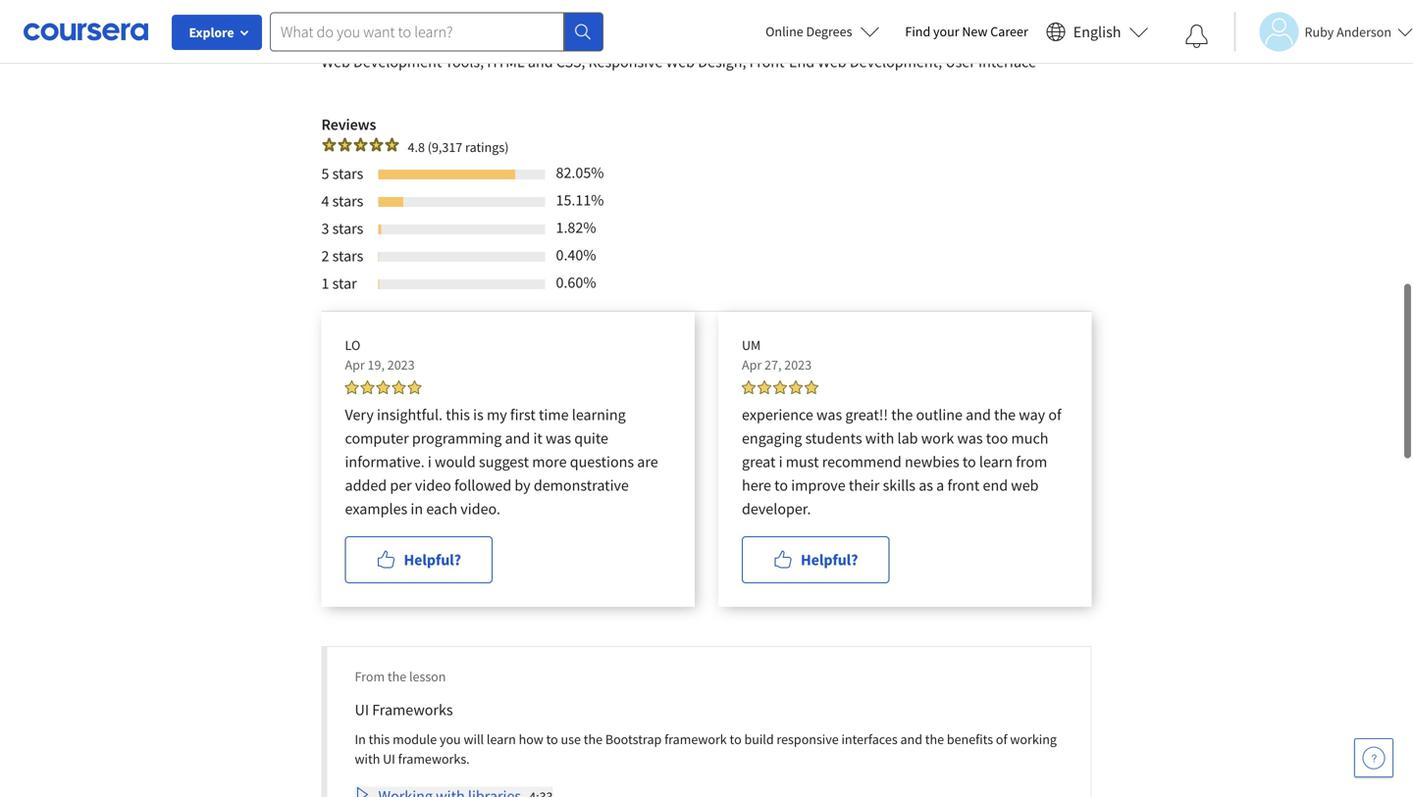 Task type: describe. For each thing, give the bounding box(es) containing it.
of inside in this module you will learn how to use the bootstrap framework to build responsive interfaces and the benefits of working with ui frameworks.
[[996, 731, 1007, 749]]

in
[[355, 731, 366, 749]]

to left use at the left
[[546, 731, 558, 749]]

4 stars
[[321, 191, 363, 211]]

programming
[[412, 429, 502, 448]]

their
[[849, 476, 880, 495]]

ruby
[[1305, 23, 1334, 41]]

questions
[[570, 452, 634, 472]]

82.05%
[[556, 163, 604, 182]]

the up lab
[[891, 405, 913, 425]]

followed
[[454, 476, 511, 495]]

as
[[919, 476, 933, 495]]

learn inside experience was great!! the outline and the way of engaging students with lab work was too much great i must recommend newbies to learn from here to improve their skills as a front end web developer.
[[979, 452, 1013, 472]]

interfaces
[[842, 731, 898, 749]]

anderson
[[1337, 23, 1392, 41]]

examples
[[345, 499, 408, 519]]

from the lesson
[[355, 668, 446, 686]]

0 horizontal spatial ui
[[355, 700, 369, 720]]

lo
[[345, 336, 360, 354]]

0.60%
[[556, 273, 596, 292]]

2
[[321, 246, 329, 266]]

skills you'll learn web development tools, html and css, responsive web design, front-end web development, user interface
[[321, 28, 1036, 71]]

online degrees
[[766, 23, 852, 40]]

video.
[[461, 499, 501, 519]]

front
[[947, 476, 980, 495]]

19,
[[368, 356, 385, 374]]

will
[[464, 731, 484, 749]]

help center image
[[1362, 747, 1386, 770]]

with inside experience was great!! the outline and the way of engaging students with lab work was too much great i must recommend newbies to learn from here to improve their skills as a front end web developer.
[[865, 429, 894, 448]]

3 web from the left
[[818, 52, 847, 71]]

too
[[986, 429, 1008, 448]]

career
[[990, 23, 1028, 40]]

the up too
[[994, 405, 1016, 425]]

ratings)
[[465, 138, 509, 156]]

students
[[805, 429, 862, 448]]

a
[[936, 476, 944, 495]]

user
[[945, 52, 975, 71]]

helpful? button for improve
[[742, 537, 890, 584]]

improve
[[791, 476, 846, 495]]

stars for 5 stars
[[332, 164, 363, 183]]

4.8
[[408, 138, 425, 156]]

2 web from the left
[[666, 52, 695, 71]]

responsive
[[588, 52, 663, 71]]

bootstrap
[[605, 731, 662, 749]]

this inside in this module you will learn how to use the bootstrap framework to build responsive interfaces and the benefits of working with ui frameworks.
[[369, 731, 390, 749]]

was inside very insightful. this is my first time learning computer programming and it was quite informative. i would suggest more questions are added per video followed by demonstrative examples in each video.
[[546, 429, 571, 448]]

filled star image down 27,
[[773, 381, 787, 394]]

learn
[[403, 28, 442, 48]]

insightful.
[[377, 405, 443, 425]]

outline
[[916, 405, 963, 425]]

the right "from"
[[387, 668, 406, 686]]

developer.
[[742, 499, 811, 519]]

lo apr 19, 2023
[[345, 336, 415, 374]]

your
[[933, 23, 959, 40]]

filled star image up experience
[[789, 381, 803, 394]]

first
[[510, 405, 536, 425]]

find your new career
[[905, 23, 1028, 40]]

benefits
[[947, 731, 993, 749]]

you'll
[[361, 28, 400, 48]]

great!!
[[845, 405, 888, 425]]

recommend
[[822, 452, 902, 472]]

with inside in this module you will learn how to use the bootstrap framework to build responsive interfaces and the benefits of working with ui frameworks.
[[355, 751, 380, 768]]

newbies
[[905, 452, 959, 472]]

stars for 2 stars
[[332, 246, 363, 266]]

to up front
[[963, 452, 976, 472]]

um
[[742, 336, 761, 354]]

What do you want to learn? text field
[[270, 12, 564, 52]]

working
[[1010, 731, 1057, 749]]

in this module you will learn how to use the bootstrap framework to build responsive interfaces and the benefits of working with ui frameworks.
[[355, 731, 1057, 768]]

how
[[519, 731, 543, 749]]

is
[[473, 405, 484, 425]]

interface
[[978, 52, 1036, 71]]

must
[[786, 452, 819, 472]]

4.8 (9,317 ratings)
[[408, 138, 509, 156]]

3
[[321, 219, 329, 238]]

lab
[[897, 429, 918, 448]]

ui inside in this module you will learn how to use the bootstrap framework to build responsive interfaces and the benefits of working with ui frameworks.
[[383, 751, 395, 768]]

helpful? for in
[[404, 550, 461, 570]]

1 web from the left
[[321, 52, 350, 71]]

2 stars
[[321, 246, 363, 266]]

reviews
[[321, 115, 376, 134]]

development
[[353, 52, 442, 71]]

computer
[[345, 429, 409, 448]]

show notifications image
[[1185, 25, 1209, 48]]

and inside very insightful. this is my first time learning computer programming and it was quite informative. i would suggest more questions are added per video followed by demonstrative examples in each video.
[[505, 429, 530, 448]]

to left build
[[730, 731, 742, 749]]

filled star image left 4.8 in the left of the page
[[384, 137, 400, 152]]

of inside experience was great!! the outline and the way of engaging students with lab work was too much great i must recommend newbies to learn from here to improve their skills as a front end web developer.
[[1048, 405, 1062, 425]]

15.11%
[[556, 190, 604, 210]]

27,
[[765, 356, 782, 374]]

0.40%
[[556, 245, 596, 265]]



Task type: vqa. For each thing, say whether or not it's contained in the screenshot.
Day
no



Task type: locate. For each thing, give the bounding box(es) containing it.
ui frameworks
[[355, 700, 453, 720]]

0 vertical spatial with
[[865, 429, 894, 448]]

english button
[[1038, 0, 1157, 64]]

1 horizontal spatial learn
[[979, 452, 1013, 472]]

1
[[321, 274, 329, 293]]

lesson
[[409, 668, 446, 686]]

1 star
[[321, 274, 357, 293]]

was right it
[[546, 429, 571, 448]]

and right interfaces
[[900, 731, 922, 749]]

3 stars from the top
[[332, 219, 363, 238]]

2 2023 from the left
[[784, 356, 812, 374]]

engaging
[[742, 429, 802, 448]]

0 horizontal spatial web
[[321, 52, 350, 71]]

very
[[345, 405, 374, 425]]

degrees
[[806, 23, 852, 40]]

1 horizontal spatial of
[[1048, 405, 1062, 425]]

0 horizontal spatial apr
[[345, 356, 365, 374]]

my
[[487, 405, 507, 425]]

informative.
[[345, 452, 425, 472]]

are
[[637, 452, 658, 472]]

1 horizontal spatial apr
[[742, 356, 762, 374]]

2023 right 19,
[[387, 356, 415, 374]]

filled star image
[[321, 137, 337, 152], [353, 137, 369, 152], [369, 137, 384, 152], [345, 381, 359, 394], [376, 381, 390, 394], [392, 381, 406, 394], [408, 381, 422, 394], [742, 381, 756, 394], [758, 381, 771, 394], [805, 381, 818, 394]]

front-
[[749, 52, 789, 71]]

of right benefits
[[996, 731, 1007, 749]]

of right way
[[1048, 405, 1062, 425]]

to
[[963, 452, 976, 472], [774, 476, 788, 495], [546, 731, 558, 749], [730, 731, 742, 749]]

this inside very insightful. this is my first time learning computer programming and it was quite informative. i would suggest more questions are added per video followed by demonstrative examples in each video.
[[446, 405, 470, 425]]

development,
[[850, 52, 942, 71]]

filled star image down reviews
[[337, 137, 353, 152]]

1 horizontal spatial web
[[666, 52, 695, 71]]

here
[[742, 476, 771, 495]]

star
[[332, 274, 357, 293]]

was
[[817, 405, 842, 425], [546, 429, 571, 448], [957, 429, 983, 448]]

stars right 3
[[332, 219, 363, 238]]

from
[[1016, 452, 1047, 472]]

i
[[428, 452, 432, 472], [779, 452, 783, 472]]

and inside skills you'll learn web development tools, html and css, responsive web design, front-end web development, user interface
[[528, 52, 553, 71]]

2 i from the left
[[779, 452, 783, 472]]

web down skills
[[321, 52, 350, 71]]

stars right the 2
[[332, 246, 363, 266]]

i left must
[[779, 452, 783, 472]]

apr for very insightful. this is my first time learning computer programming and it was quite informative. i would suggest more questions are added per video followed by demonstrative examples in each video.
[[345, 356, 365, 374]]

quite
[[574, 429, 608, 448]]

2 horizontal spatial was
[[957, 429, 983, 448]]

and left it
[[505, 429, 530, 448]]

in
[[411, 499, 423, 519]]

i up video
[[428, 452, 432, 472]]

demonstrative
[[534, 476, 629, 495]]

new
[[962, 23, 988, 40]]

you
[[440, 731, 461, 749]]

design,
[[698, 52, 746, 71]]

the right use at the left
[[584, 731, 603, 749]]

stars
[[332, 164, 363, 183], [332, 191, 363, 211], [332, 219, 363, 238], [332, 246, 363, 266]]

1 horizontal spatial with
[[865, 429, 894, 448]]

1 vertical spatial of
[[996, 731, 1007, 749]]

ruby anderson button
[[1234, 12, 1413, 52]]

i inside experience was great!! the outline and the way of engaging students with lab work was too much great i must recommend newbies to learn from here to improve their skills as a front end web developer.
[[779, 452, 783, 472]]

2 stars from the top
[[332, 191, 363, 211]]

helpful? down each
[[404, 550, 461, 570]]

1 vertical spatial with
[[355, 751, 380, 768]]

find your new career link
[[895, 20, 1038, 44]]

web
[[1011, 476, 1039, 495]]

css,
[[556, 52, 585, 71]]

helpful? button
[[345, 537, 493, 584], [742, 537, 890, 584]]

learn up the end
[[979, 452, 1013, 472]]

this left "is"
[[446, 405, 470, 425]]

ui up "in"
[[355, 700, 369, 720]]

apr for experience was great!! the outline and the way of engaging students with lab work was too much great i must recommend newbies to learn from here to improve their skills as a front end web developer.
[[742, 356, 762, 374]]

this right "in"
[[369, 731, 390, 749]]

5
[[321, 164, 329, 183]]

time
[[539, 405, 569, 425]]

2 helpful? button from the left
[[742, 537, 890, 584]]

was up students
[[817, 405, 842, 425]]

learn inside in this module you will learn how to use the bootstrap framework to build responsive interfaces and the benefits of working with ui frameworks.
[[487, 731, 516, 749]]

0 horizontal spatial helpful?
[[404, 550, 461, 570]]

0 horizontal spatial helpful? button
[[345, 537, 493, 584]]

and up too
[[966, 405, 991, 425]]

web down degrees
[[818, 52, 847, 71]]

skills
[[321, 28, 358, 48]]

2 helpful? from the left
[[801, 550, 858, 570]]

use
[[561, 731, 581, 749]]

find
[[905, 23, 931, 40]]

stars right 4
[[332, 191, 363, 211]]

and inside experience was great!! the outline and the way of engaging students with lab work was too much great i must recommend newbies to learn from here to improve their skills as a front end web developer.
[[966, 405, 991, 425]]

1 helpful? button from the left
[[345, 537, 493, 584]]

0 vertical spatial of
[[1048, 405, 1062, 425]]

much
[[1011, 429, 1049, 448]]

0 horizontal spatial this
[[369, 731, 390, 749]]

2023
[[387, 356, 415, 374], [784, 356, 812, 374]]

by
[[515, 476, 531, 495]]

and
[[528, 52, 553, 71], [966, 405, 991, 425], [505, 429, 530, 448], [900, 731, 922, 749]]

2023 for insightful.
[[387, 356, 415, 374]]

1 horizontal spatial was
[[817, 405, 842, 425]]

frameworks.
[[398, 751, 470, 768]]

html
[[487, 52, 525, 71]]

0 horizontal spatial with
[[355, 751, 380, 768]]

None search field
[[270, 12, 604, 52]]

0 vertical spatial ui
[[355, 700, 369, 720]]

learn right will
[[487, 731, 516, 749]]

0 vertical spatial learn
[[979, 452, 1013, 472]]

filled star image down 19,
[[361, 381, 374, 394]]

end
[[789, 52, 815, 71]]

learning
[[572, 405, 626, 425]]

1 horizontal spatial ui
[[383, 751, 395, 768]]

4 stars from the top
[[332, 246, 363, 266]]

web left design,
[[666, 52, 695, 71]]

online degrees button
[[750, 10, 895, 53]]

per
[[390, 476, 412, 495]]

filled star image
[[337, 137, 353, 152], [384, 137, 400, 152], [361, 381, 374, 394], [773, 381, 787, 394], [789, 381, 803, 394]]

0 horizontal spatial learn
[[487, 731, 516, 749]]

1 horizontal spatial 2023
[[784, 356, 812, 374]]

1 2023 from the left
[[387, 356, 415, 374]]

explore
[[189, 24, 234, 41]]

2 apr from the left
[[742, 356, 762, 374]]

1 horizontal spatial helpful? button
[[742, 537, 890, 584]]

the
[[891, 405, 913, 425], [994, 405, 1016, 425], [387, 668, 406, 686], [584, 731, 603, 749], [925, 731, 944, 749]]

apr down lo
[[345, 356, 365, 374]]

apr inside lo apr 19, 2023
[[345, 356, 365, 374]]

tools,
[[445, 52, 484, 71]]

with down "in"
[[355, 751, 380, 768]]

explore button
[[172, 15, 262, 50]]

was left too
[[957, 429, 983, 448]]

1 vertical spatial this
[[369, 731, 390, 749]]

0 horizontal spatial of
[[996, 731, 1007, 749]]

2023 inside lo apr 19, 2023
[[387, 356, 415, 374]]

build
[[744, 731, 774, 749]]

0 vertical spatial this
[[446, 405, 470, 425]]

2023 for was
[[784, 356, 812, 374]]

1 horizontal spatial i
[[779, 452, 783, 472]]

1 vertical spatial ui
[[383, 751, 395, 768]]

1 apr from the left
[[345, 356, 365, 374]]

very insightful. this is my first time learning computer programming and it was quite informative. i would suggest more questions are added per video followed by demonstrative examples in each video.
[[345, 405, 658, 519]]

2 horizontal spatial web
[[818, 52, 847, 71]]

with down great!!
[[865, 429, 894, 448]]

helpful? button down developer.
[[742, 537, 890, 584]]

responsive
[[777, 731, 839, 749]]

1 stars from the top
[[332, 164, 363, 183]]

1 i from the left
[[428, 452, 432, 472]]

5 stars
[[321, 164, 363, 183]]

online
[[766, 23, 803, 40]]

1 helpful? from the left
[[404, 550, 461, 570]]

ui down module
[[383, 751, 395, 768]]

to up developer.
[[774, 476, 788, 495]]

added
[[345, 476, 387, 495]]

and left css,
[[528, 52, 553, 71]]

video
[[415, 476, 451, 495]]

learn
[[979, 452, 1013, 472], [487, 731, 516, 749]]

skills
[[883, 476, 916, 495]]

and inside in this module you will learn how to use the bootstrap framework to build responsive interfaces and the benefits of working with ui frameworks.
[[900, 731, 922, 749]]

end
[[983, 476, 1008, 495]]

would
[[435, 452, 476, 472]]

way
[[1019, 405, 1045, 425]]

0 horizontal spatial was
[[546, 429, 571, 448]]

stars for 4 stars
[[332, 191, 363, 211]]

2023 right 27,
[[784, 356, 812, 374]]

this
[[446, 405, 470, 425], [369, 731, 390, 749]]

1 vertical spatial learn
[[487, 731, 516, 749]]

2023 inside um apr 27, 2023
[[784, 356, 812, 374]]

from
[[355, 668, 385, 686]]

helpful? button for examples
[[345, 537, 493, 584]]

helpful? down developer.
[[801, 550, 858, 570]]

1.82%
[[556, 218, 596, 237]]

1 horizontal spatial helpful?
[[801, 550, 858, 570]]

frameworks
[[372, 700, 453, 720]]

i inside very insightful. this is my first time learning computer programming and it was quite informative. i would suggest more questions are added per video followed by demonstrative examples in each video.
[[428, 452, 432, 472]]

1 horizontal spatial this
[[446, 405, 470, 425]]

helpful? button down in
[[345, 537, 493, 584]]

each
[[426, 499, 457, 519]]

stars for 3 stars
[[332, 219, 363, 238]]

experience was great!! the outline and the way of engaging students with lab work was too much great i must recommend newbies to learn from here to improve their skills as a front end web developer.
[[742, 405, 1062, 519]]

with
[[865, 429, 894, 448], [355, 751, 380, 768]]

0 horizontal spatial i
[[428, 452, 432, 472]]

apr inside um apr 27, 2023
[[742, 356, 762, 374]]

stars right 5
[[332, 164, 363, 183]]

helpful? for their
[[801, 550, 858, 570]]

apr down "um" at top
[[742, 356, 762, 374]]

the left benefits
[[925, 731, 944, 749]]

work
[[921, 429, 954, 448]]

0 horizontal spatial 2023
[[387, 356, 415, 374]]

web
[[321, 52, 350, 71], [666, 52, 695, 71], [818, 52, 847, 71]]

coursera image
[[24, 16, 148, 47]]



